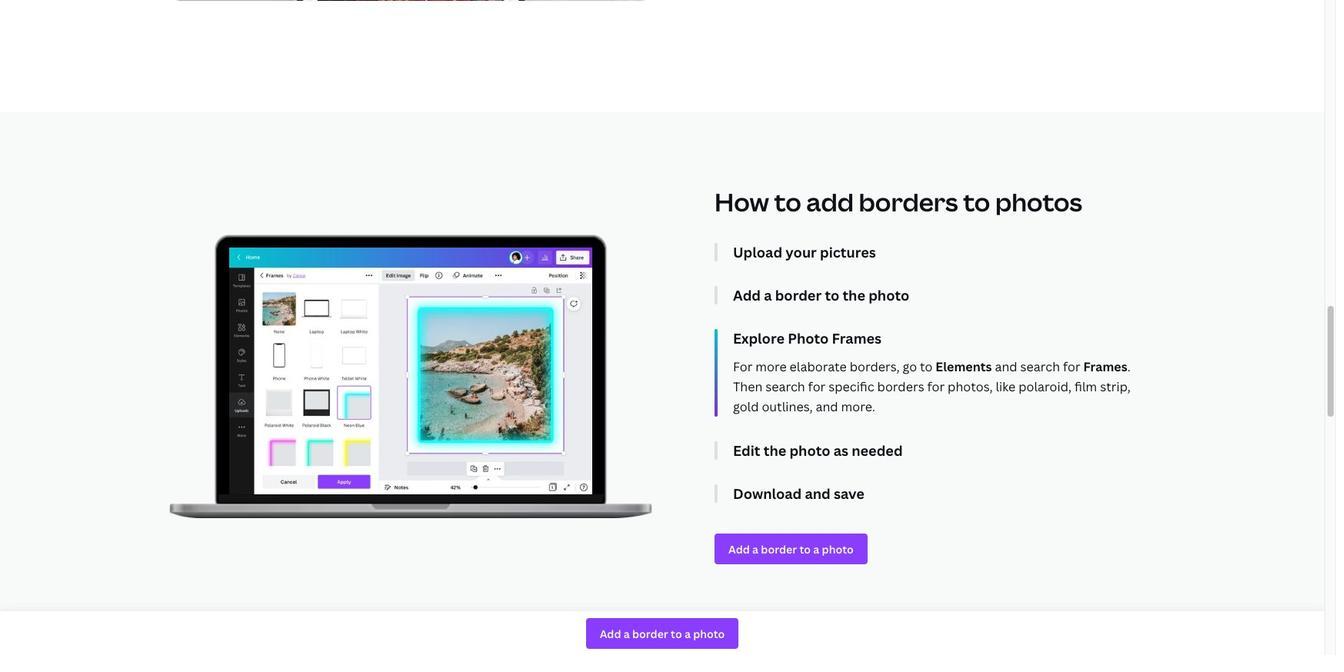Task type: vqa. For each thing, say whether or not it's contained in the screenshot.
canva inside the 'button'
no



Task type: describe. For each thing, give the bounding box(es) containing it.
needed
[[852, 442, 903, 460]]

outlines,
[[762, 398, 813, 415]]

photos
[[995, 185, 1083, 218]]

as
[[834, 442, 849, 460]]

specific
[[829, 378, 874, 395]]

add a border to the photo
[[733, 286, 910, 305]]

explore photo frames button
[[733, 329, 1156, 348]]

elaborate
[[790, 358, 847, 375]]

more.
[[841, 398, 875, 415]]

like
[[996, 378, 1016, 395]]

your
[[786, 243, 817, 262]]

and inside . then search for specific borders for photos, like polaroid, film strip, gold outlines, and more.
[[816, 398, 838, 415]]

.
[[1128, 358, 1131, 375]]

photo
[[788, 329, 829, 348]]

polaroid,
[[1019, 378, 1072, 395]]

film
[[1075, 378, 1097, 395]]

. then search for specific borders for photos, like polaroid, film strip, gold outlines, and more.
[[733, 358, 1131, 415]]

borders,
[[850, 358, 900, 375]]

a
[[764, 286, 772, 305]]

then
[[733, 378, 763, 395]]

for more elaborate borders, go to elements and search for frames
[[733, 358, 1128, 375]]

borders inside . then search for specific borders for photos, like polaroid, film strip, gold outlines, and more.
[[877, 378, 924, 395]]

upload your pictures button
[[733, 243, 1156, 262]]

0 vertical spatial borders
[[859, 185, 958, 218]]

upload your pictures
[[733, 243, 876, 262]]

to right border
[[825, 286, 840, 305]]

1 horizontal spatial photo
[[869, 286, 910, 305]]

more
[[756, 358, 787, 375]]

how to add borders to photos
[[715, 185, 1083, 218]]

add a border to the photo button
[[733, 286, 1156, 305]]

for
[[733, 358, 753, 375]]

download and save
[[733, 485, 865, 503]]

gold
[[733, 398, 759, 415]]

photos,
[[948, 378, 993, 395]]



Task type: locate. For each thing, give the bounding box(es) containing it.
1 vertical spatial the
[[764, 442, 786, 460]]

go
[[903, 358, 917, 375]]

0 horizontal spatial the
[[764, 442, 786, 460]]

photo
[[869, 286, 910, 305], [790, 442, 831, 460]]

explore
[[733, 329, 785, 348]]

1 horizontal spatial the
[[843, 286, 865, 305]]

search inside . then search for specific borders for photos, like polaroid, film strip, gold outlines, and more.
[[766, 378, 805, 395]]

explore photo frames
[[733, 329, 882, 348]]

for
[[1063, 358, 1081, 375], [808, 378, 826, 395], [927, 378, 945, 395]]

how
[[715, 185, 769, 218]]

the down 'pictures'
[[843, 286, 865, 305]]

search
[[1020, 358, 1060, 375], [766, 378, 805, 395]]

1 horizontal spatial for
[[927, 378, 945, 395]]

for down "elaborate"
[[808, 378, 826, 395]]

edit
[[733, 442, 761, 460]]

to up 'upload your pictures' dropdown button
[[963, 185, 990, 218]]

0 vertical spatial photo
[[869, 286, 910, 305]]

elements
[[936, 358, 992, 375]]

pictures
[[820, 243, 876, 262]]

search up the outlines,
[[766, 378, 805, 395]]

to right the go on the right of page
[[920, 358, 933, 375]]

0 horizontal spatial photo
[[790, 442, 831, 460]]

1 vertical spatial borders
[[877, 378, 924, 395]]

0 horizontal spatial search
[[766, 378, 805, 395]]

add
[[806, 185, 854, 218]]

download and save button
[[733, 485, 1156, 503]]

0 vertical spatial search
[[1020, 358, 1060, 375]]

0 horizontal spatial for
[[808, 378, 826, 395]]

search up polaroid,
[[1020, 358, 1060, 375]]

frames
[[832, 329, 882, 348], [1084, 358, 1128, 375]]

1 vertical spatial frames
[[1084, 358, 1128, 375]]

borders down the go on the right of page
[[877, 378, 924, 395]]

0 vertical spatial and
[[995, 358, 1018, 375]]

edit the photo as needed
[[733, 442, 903, 460]]

strip,
[[1100, 378, 1131, 395]]

and up like
[[995, 358, 1018, 375]]

2 vertical spatial and
[[805, 485, 831, 503]]

0 vertical spatial the
[[843, 286, 865, 305]]

2 horizontal spatial for
[[1063, 358, 1081, 375]]

for down for more elaborate borders, go to elements and search for frames
[[927, 378, 945, 395]]

1 vertical spatial search
[[766, 378, 805, 395]]

0 vertical spatial frames
[[832, 329, 882, 348]]

1 horizontal spatial frames
[[1084, 358, 1128, 375]]

frames up the strip, in the right bottom of the page
[[1084, 358, 1128, 375]]

upload
[[733, 243, 782, 262]]

1 vertical spatial photo
[[790, 442, 831, 460]]

and left more.
[[816, 398, 838, 415]]

frames up borders,
[[832, 329, 882, 348]]

1 vertical spatial and
[[816, 398, 838, 415]]

edit the photo as needed button
[[733, 442, 1156, 460]]

add
[[733, 286, 761, 305]]

1 horizontal spatial search
[[1020, 358, 1060, 375]]

how to add borders to photos image
[[229, 247, 593, 495]]

borders
[[859, 185, 958, 218], [877, 378, 924, 395]]

to left 'add' at the right
[[774, 185, 801, 218]]

and
[[995, 358, 1018, 375], [816, 398, 838, 415], [805, 485, 831, 503]]

photo left the as at right bottom
[[790, 442, 831, 460]]

border
[[775, 286, 822, 305]]

the
[[843, 286, 865, 305], [764, 442, 786, 460]]

save
[[834, 485, 865, 503]]

0 horizontal spatial frames
[[832, 329, 882, 348]]

for up film
[[1063, 358, 1081, 375]]

the right 'edit'
[[764, 442, 786, 460]]

and left save
[[805, 485, 831, 503]]

photo down 'pictures'
[[869, 286, 910, 305]]

download
[[733, 485, 802, 503]]

borders up 'upload your pictures' dropdown button
[[859, 185, 958, 218]]

to
[[774, 185, 801, 218], [963, 185, 990, 218], [825, 286, 840, 305], [920, 358, 933, 375]]



